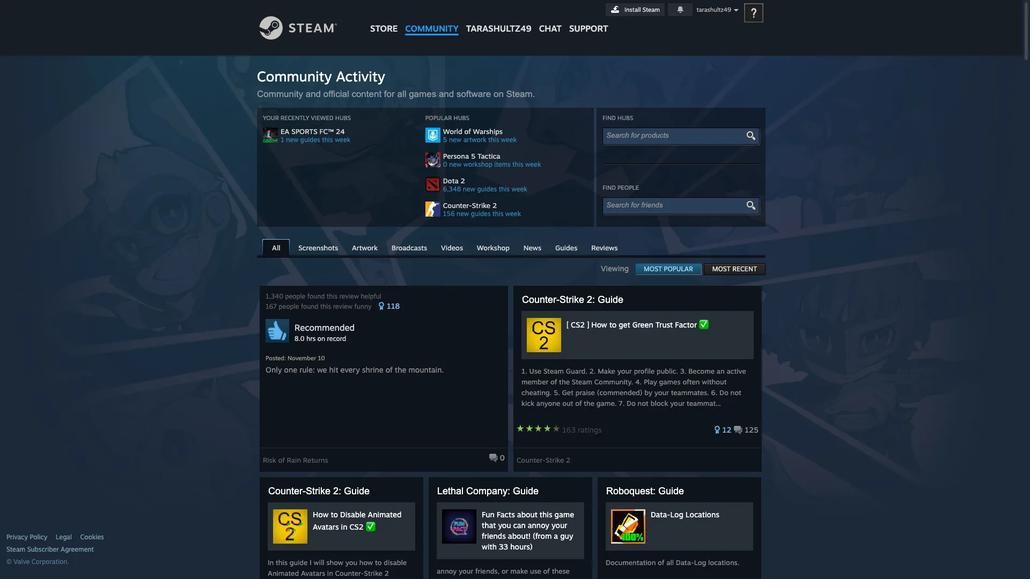 Task type: vqa. For each thing, say whether or not it's contained in the screenshot.
shrine
yes



Task type: locate. For each thing, give the bounding box(es) containing it.
all right for at the left top
[[398, 89, 407, 99]]

this inside ea sports fc™ 24 1 new guides this week
[[322, 136, 333, 144]]

to left the disable
[[331, 511, 338, 520]]

week inside 'persona 5 tactica 0 new workshop items this week'
[[526, 161, 541, 169]]

about down the make
[[509, 578, 528, 580]]

1 vertical spatial review
[[333, 303, 353, 311]]

annoy up silly
[[437, 568, 457, 576]]

find for find hubs
[[603, 114, 616, 122]]

0 horizontal spatial and
[[306, 89, 321, 99]]

counter-strike 2: guide
[[522, 295, 624, 306], [268, 486, 370, 497]]

new up persona
[[449, 136, 462, 144]]

of inside the 'posted: november 10 only one rule: we hit every shrine of the mountain.'
[[386, 366, 393, 375]]

1 horizontal spatial hubs
[[454, 114, 470, 122]]

[
[[567, 321, 569, 330]]

0 vertical spatial on
[[494, 89, 504, 99]]

0 horizontal spatial how
[[313, 511, 329, 520]]

company:
[[467, 486, 511, 497]]

2 down dota 2 6,348 new guides this week
[[493, 201, 497, 210]]

community up your
[[257, 89, 303, 99]]

1 horizontal spatial to
[[375, 559, 382, 568]]

1 vertical spatial counter-strike 2: guide
[[268, 486, 370, 497]]

community up recently
[[257, 68, 332, 85]]

0 horizontal spatial all
[[398, 89, 407, 99]]

1 vertical spatial avatars
[[301, 570, 325, 578]]

new up dota
[[449, 161, 462, 169]]

chat link
[[536, 0, 566, 37]]

0 vertical spatial counter-strike 2: guide
[[522, 295, 624, 306]]

1 horizontal spatial animated
[[368, 511, 402, 520]]

0 up dota
[[443, 161, 448, 169]]

and up popular hubs at the left of page
[[439, 89, 454, 99]]

1 horizontal spatial not
[[731, 389, 742, 397]]

week down 'dota 2' link
[[506, 210, 521, 218]]

install steam
[[625, 6, 660, 13]]

week down persona 5 tactica link
[[512, 185, 528, 193]]

every
[[341, 366, 360, 375]]

store
[[370, 23, 398, 34]]

hit
[[329, 366, 339, 375]]

your up a
[[552, 521, 568, 530]]

✅ down the disable
[[366, 523, 376, 532]]

0 horizontal spatial in
[[327, 570, 333, 578]]

1 vertical spatial ✅
[[366, 523, 376, 532]]

block
[[651, 399, 669, 408]]

cs2 right [
[[571, 321, 585, 330]]

1 vertical spatial on
[[318, 335, 325, 343]]

avatars up "will"
[[313, 523, 339, 532]]

5 up persona
[[443, 136, 448, 144]]

week inside ea sports fc™ 24 1 new guides this week
[[335, 136, 351, 144]]

do right 7.
[[627, 399, 636, 408]]

not down the "by"
[[638, 399, 649, 408]]

counter-strike 2 link down the 163
[[517, 453, 571, 465]]

0 vertical spatial you
[[498, 521, 511, 530]]

new right 156
[[457, 210, 469, 218]]

1 horizontal spatial data-
[[676, 559, 695, 568]]

find
[[603, 114, 616, 122], [603, 184, 616, 192]]

0 horizontal spatial on
[[318, 335, 325, 343]]

log left locations.
[[695, 559, 707, 568]]

counter-strike 2 link down 'dota 2' link
[[443, 201, 588, 210]]

1 horizontal spatial 5
[[471, 152, 476, 161]]

rain
[[287, 456, 301, 465]]

avatars down the i
[[301, 570, 325, 578]]

✅
[[700, 321, 709, 330], [366, 523, 376, 532]]

cookies link
[[80, 534, 104, 542]]

0 vertical spatial cs2
[[571, 321, 585, 330]]

163
[[563, 426, 576, 435]]

content
[[352, 89, 382, 99]]

1 vertical spatial popular
[[664, 265, 694, 273]]

guides down your recently viewed hubs at top left
[[301, 136, 320, 144]]

0 vertical spatial people
[[618, 184, 640, 192]]

2 horizontal spatial the
[[584, 399, 595, 408]]

to inside in this guide i will show you how to disable animated avatars in counter-strike 2
[[375, 559, 382, 568]]

about inside fun facts about this game that you can annoy your friends about! (from a guy with 33 hours)
[[517, 511, 538, 520]]

tactica
[[478, 152, 501, 161]]

to left get
[[610, 321, 617, 330]]

videos link
[[436, 240, 469, 255]]

popular hubs
[[426, 114, 470, 122]]

your recently viewed hubs
[[263, 114, 351, 122]]

1 horizontal spatial games
[[660, 378, 681, 387]]

new inside ea sports fc™ 24 1 new guides this week
[[286, 136, 299, 144]]

2
[[461, 177, 465, 185], [493, 201, 497, 210], [566, 456, 571, 465], [385, 570, 389, 578]]

the
[[395, 366, 407, 375], [560, 378, 570, 387], [584, 399, 595, 408]]

games right for at the left top
[[409, 89, 437, 99]]

1 vertical spatial cs2
[[350, 523, 364, 532]]

of right world
[[465, 127, 471, 136]]

your inside fun facts about this game that you can annoy your friends about! (from a guy with 33 hours)
[[552, 521, 568, 530]]

12
[[723, 426, 732, 435]]

facts
[[491, 578, 507, 580]]

reviews
[[592, 244, 618, 252]]

your up block
[[655, 389, 669, 397]]

1 vertical spatial find
[[603, 184, 616, 192]]

guide
[[290, 559, 308, 568]]

posted: november 10 only one rule: we hit every shrine of the mountain.
[[266, 355, 444, 375]]

guides inside counter-strike 2 156 new guides this week
[[471, 210, 491, 218]]

3.
[[681, 367, 687, 376]]

games down public.
[[660, 378, 681, 387]]

a
[[554, 532, 558, 541]]

1 vertical spatial log
[[695, 559, 707, 568]]

1 horizontal spatial 2:
[[587, 295, 595, 306]]

in down show at the left of the page
[[327, 570, 333, 578]]

on inside community activity community and official content for all games and software on steam.
[[494, 89, 504, 99]]

None image field
[[745, 131, 758, 141], [745, 201, 758, 210], [745, 131, 758, 141], [745, 201, 758, 210]]

you inside in this guide i will show you how to disable animated avatars in counter-strike 2
[[346, 559, 358, 568]]

5 left tactica
[[471, 152, 476, 161]]

new for counter-
[[457, 210, 469, 218]]

1 find from the top
[[603, 114, 616, 122]]

counter- down news on the right of page
[[522, 295, 560, 306]]

[ cs2 ] how to get green trust factor ✅
[[567, 321, 709, 330]]

6,348
[[443, 185, 461, 193]]

steam right the install
[[643, 6, 660, 13]]

most right viewing
[[644, 265, 663, 273]]

new inside world of warships 5 new artwork this week
[[449, 136, 462, 144]]

most inside 'link'
[[713, 265, 731, 273]]

of up game! at the bottom of page
[[544, 568, 550, 576]]

new right "1"
[[286, 136, 299, 144]]

0 horizontal spatial 5
[[443, 136, 448, 144]]

0 vertical spatial community
[[257, 68, 332, 85]]

policy
[[30, 534, 47, 542]]

your up random
[[459, 568, 474, 576]]

2 inside dota 2 6,348 new guides this week
[[461, 177, 465, 185]]

by
[[645, 389, 653, 397]]

find for find people
[[603, 184, 616, 192]]

None text field
[[607, 132, 747, 140]]

recommended 8.0 hrs on record
[[295, 323, 355, 343]]

on
[[494, 89, 504, 99], [318, 335, 325, 343]]

you down facts
[[498, 521, 511, 530]]

strike up [
[[560, 295, 585, 306]]

privacy policy
[[6, 534, 47, 542]]

2 find from the top
[[603, 184, 616, 192]]

november
[[288, 355, 316, 362]]

2 community from the top
[[257, 89, 303, 99]]

all right documentation
[[667, 559, 674, 568]]

new right 6,348
[[463, 185, 476, 193]]

163 ratings
[[563, 426, 602, 435]]

guides down dota 2 6,348 new guides this week
[[471, 210, 491, 218]]

week up 'dota 2' link
[[526, 161, 541, 169]]

1 vertical spatial games
[[660, 378, 681, 387]]

your
[[618, 367, 632, 376], [655, 389, 669, 397], [671, 399, 685, 408], [552, 521, 568, 530], [459, 568, 474, 576]]

hubs up world
[[454, 114, 470, 122]]

1 horizontal spatial counter-strike 2: guide
[[522, 295, 624, 306]]

animated down 'in' on the bottom
[[268, 570, 299, 578]]

None text field
[[607, 201, 747, 209]]

annoy up (from
[[528, 521, 550, 530]]

✅ right factor
[[700, 321, 709, 330]]

1 horizontal spatial on
[[494, 89, 504, 99]]

this inside dota 2 6,348 new guides this week
[[499, 185, 510, 193]]

hubs up 24
[[335, 114, 351, 122]]

cs2 down the disable
[[350, 523, 364, 532]]

1 horizontal spatial the
[[560, 378, 570, 387]]

do right 6.
[[720, 389, 729, 397]]

that
[[482, 521, 496, 530]]

in this guide i will show you how to disable animated avatars in counter-strike 2
[[268, 559, 407, 578]]

you for that
[[498, 521, 511, 530]]

1 vertical spatial not
[[638, 399, 649, 408]]

avatars
[[313, 523, 339, 532], [301, 570, 325, 578]]

new inside 'persona 5 tactica 0 new workshop items this week'
[[449, 161, 462, 169]]

1 vertical spatial animated
[[268, 570, 299, 578]]

1 vertical spatial the
[[560, 378, 570, 387]]

©
[[6, 558, 12, 566]]

you inside fun facts about this game that you can annoy your friends about! (from a guy with 33 hours)
[[498, 521, 511, 530]]

1 vertical spatial community
[[257, 89, 303, 99]]

of inside annoy your friends, or make use of these silly random ass facts about this game! <3
[[544, 568, 550, 576]]

world of warships link
[[443, 127, 588, 136]]

steam up praise
[[572, 378, 593, 387]]

subscriber
[[27, 546, 59, 554]]

2: up the ]
[[587, 295, 595, 306]]

0 horizontal spatial the
[[395, 366, 407, 375]]

1 vertical spatial tarashultz49
[[466, 23, 532, 34]]

about up can
[[517, 511, 538, 520]]

2 vertical spatial the
[[584, 399, 595, 408]]

1 horizontal spatial in
[[341, 523, 348, 532]]

0 horizontal spatial you
[[346, 559, 358, 568]]

6.
[[712, 389, 718, 397]]

1 vertical spatial to
[[331, 511, 338, 520]]

1 vertical spatial in
[[327, 570, 333, 578]]

public.
[[657, 367, 679, 376]]

33
[[499, 543, 509, 552]]

counter- down 6,348
[[443, 201, 472, 210]]

2: for lethal company: guide
[[333, 486, 342, 497]]

2 hubs from the left
[[454, 114, 470, 122]]

0 horizontal spatial 0
[[443, 161, 448, 169]]

with
[[482, 543, 497, 552]]

hours)
[[511, 543, 533, 552]]

people
[[618, 184, 640, 192], [285, 293, 306, 301], [279, 303, 299, 311]]

(from
[[533, 532, 552, 541]]

0 horizontal spatial hubs
[[335, 114, 351, 122]]

2 down disable
[[385, 570, 389, 578]]

news
[[524, 244, 542, 252]]

to right how
[[375, 559, 382, 568]]

guides link
[[550, 240, 583, 255]]

disable
[[340, 511, 366, 520]]

0 horizontal spatial games
[[409, 89, 437, 99]]

156
[[443, 210, 455, 218]]

1 horizontal spatial annoy
[[528, 521, 550, 530]]

data- down roboquest: guide
[[651, 511, 671, 520]]

the inside the 'posted: november 10 only one rule: we hit every shrine of the mountain.'
[[395, 366, 407, 375]]

you
[[498, 521, 511, 530], [346, 559, 358, 568]]

tarashultz49
[[697, 6, 732, 13], [466, 23, 532, 34]]

counter-strike 2: guide up [
[[522, 295, 624, 306]]

people for find
[[618, 184, 640, 192]]

0 vertical spatial review
[[340, 293, 359, 301]]

counter-strike 2: guide for lethal
[[268, 486, 370, 497]]

get
[[562, 389, 574, 397]]

1.
[[522, 367, 528, 376]]

1 vertical spatial do
[[627, 399, 636, 408]]

on left steam.
[[494, 89, 504, 99]]

annoy inside annoy your friends, or make use of these silly random ass facts about this game! <3
[[437, 568, 457, 576]]

this inside fun facts about this game that you can annoy your friends about! (from a guy with 33 hours)
[[540, 511, 553, 520]]

counter-strike 2: guide down 'returns'
[[268, 486, 370, 497]]

guides
[[301, 136, 320, 144], [478, 185, 497, 193], [471, 210, 491, 218]]

counter-
[[443, 201, 472, 210], [522, 295, 560, 306], [517, 456, 546, 465], [268, 486, 306, 497], [335, 570, 364, 578]]

0 vertical spatial all
[[398, 89, 407, 99]]

2 vertical spatial to
[[375, 559, 382, 568]]

1 most from the left
[[644, 265, 663, 273]]

animated right the disable
[[368, 511, 402, 520]]

most for most popular
[[644, 265, 663, 273]]

avatars inside in this guide i will show you how to disable animated avatars in counter-strike 2
[[301, 570, 325, 578]]

profile
[[634, 367, 655, 376]]

locations.
[[709, 559, 740, 568]]

how
[[360, 559, 373, 568]]

guides inside ea sports fc™ 24 1 new guides this week
[[301, 136, 320, 144]]

0 horizontal spatial data-
[[651, 511, 671, 520]]

most left recent
[[713, 265, 731, 273]]

0 vertical spatial find
[[603, 114, 616, 122]]

the left 'mountain.'
[[395, 366, 407, 375]]

5 inside 'persona 5 tactica 0 new workshop items this week'
[[471, 152, 476, 161]]

new inside dota 2 6,348 new guides this week
[[463, 185, 476, 193]]

guide up the disable
[[344, 486, 370, 497]]

data- left locations.
[[676, 559, 695, 568]]

0 vertical spatial the
[[395, 366, 407, 375]]

your down teammates.
[[671, 399, 685, 408]]

how left the disable
[[313, 511, 329, 520]]

of right shrine
[[386, 366, 393, 375]]

steam down privacy
[[6, 546, 25, 554]]

5 inside world of warships 5 new artwork this week
[[443, 136, 448, 144]]

the down praise
[[584, 399, 595, 408]]

0 vertical spatial to
[[610, 321, 617, 330]]

0 vertical spatial 0
[[443, 161, 448, 169]]

of right out
[[576, 399, 582, 408]]

1 vertical spatial 2:
[[333, 486, 342, 497]]

0 vertical spatial games
[[409, 89, 437, 99]]

0 horizontal spatial to
[[331, 511, 338, 520]]

1 vertical spatial annoy
[[437, 568, 457, 576]]

the up get
[[560, 378, 570, 387]]

1 horizontal spatial cs2
[[571, 321, 585, 330]]

steam inside cookies steam subscriber agreement © valve corporation.
[[6, 546, 25, 554]]

and left the official
[[306, 89, 321, 99]]

all inside community activity community and official content for all games and software on steam.
[[398, 89, 407, 99]]

0 vertical spatial 2:
[[587, 295, 595, 306]]

0 vertical spatial ✅
[[700, 321, 709, 330]]

4.
[[636, 378, 642, 387]]

guides up counter-strike 2 156 new guides this week
[[478, 185, 497, 193]]

use
[[530, 568, 542, 576]]

2 most from the left
[[713, 265, 731, 273]]

0 horizontal spatial cs2
[[350, 523, 364, 532]]

or
[[502, 568, 509, 576]]

0 horizontal spatial ✅
[[366, 523, 376, 532]]

0 vertical spatial guides
[[301, 136, 320, 144]]

on right hrs on the left
[[318, 335, 325, 343]]

0 vertical spatial data-
[[651, 511, 671, 520]]

1 vertical spatial you
[[346, 559, 358, 568]]

0 vertical spatial avatars
[[313, 523, 339, 532]]

counter- inside in this guide i will show you how to disable animated avatars in counter-strike 2
[[335, 570, 364, 578]]

data-log locations
[[651, 511, 720, 520]]

activity
[[336, 68, 385, 85]]

1 horizontal spatial all
[[667, 559, 674, 568]]

log
[[671, 511, 684, 520], [695, 559, 707, 568]]

recommended
[[295, 323, 355, 333]]

strike down how
[[364, 570, 383, 578]]

you left how
[[346, 559, 358, 568]]

week right fc™
[[335, 136, 351, 144]]

steam right use
[[544, 367, 564, 376]]

0 vertical spatial 5
[[443, 136, 448, 144]]

praise
[[576, 389, 595, 397]]

we
[[317, 366, 327, 375]]

review left funny
[[333, 303, 353, 311]]

review up funny
[[340, 293, 359, 301]]

world of warships 5 new artwork this week
[[443, 127, 517, 144]]

0 vertical spatial animated
[[368, 511, 402, 520]]

of up '5.'
[[551, 378, 558, 387]]

on inside recommended 8.0 hrs on record
[[318, 335, 325, 343]]

in down the disable
[[341, 523, 348, 532]]

roboquest: guide
[[607, 486, 685, 497]]

0 horizontal spatial animated
[[268, 570, 299, 578]]

1 horizontal spatial do
[[720, 389, 729, 397]]

1 vertical spatial 5
[[471, 152, 476, 161]]

1 vertical spatial 0
[[500, 454, 505, 463]]

1 horizontal spatial ✅
[[700, 321, 709, 330]]

0 up company:
[[500, 454, 505, 463]]

strike
[[472, 201, 491, 210], [560, 295, 585, 306], [546, 456, 564, 465], [306, 486, 331, 497], [364, 570, 383, 578]]

0 vertical spatial in
[[341, 523, 348, 532]]

0 horizontal spatial log
[[671, 511, 684, 520]]

0 vertical spatial how
[[592, 321, 608, 330]]

community
[[257, 68, 332, 85], [257, 89, 303, 99]]

2: up the disable
[[333, 486, 342, 497]]

of inside world of warships 5 new artwork this week
[[465, 127, 471, 136]]

125
[[745, 426, 759, 435]]

week up persona 5 tactica link
[[501, 136, 517, 144]]

0 horizontal spatial counter-strike 2: guide
[[268, 486, 370, 497]]

about
[[517, 511, 538, 520], [509, 578, 528, 580]]

week inside world of warships 5 new artwork this week
[[501, 136, 517, 144]]

found
[[308, 293, 325, 301], [301, 303, 319, 311]]

(commended)
[[597, 389, 643, 397]]

games
[[409, 89, 437, 99], [660, 378, 681, 387]]

make
[[598, 367, 616, 376]]

new inside counter-strike 2 156 new guides this week
[[457, 210, 469, 218]]

how right the ]
[[592, 321, 608, 330]]

strike down dota 2 6,348 new guides this week
[[472, 201, 491, 210]]



Task type: describe. For each thing, give the bounding box(es) containing it.
you for show
[[346, 559, 358, 568]]

counter- inside counter-strike 2 156 new guides this week
[[443, 201, 472, 210]]

dota 2 link
[[443, 177, 588, 185]]

active
[[727, 367, 747, 376]]

privacy policy link
[[6, 534, 47, 542]]

your inside annoy your friends, or make use of these silly random ass facts about this game! <3
[[459, 568, 474, 576]]

week inside dota 2 6,348 new guides this week
[[512, 185, 528, 193]]

roboquest:
[[607, 486, 656, 497]]

lethal company: guide
[[438, 486, 539, 497]]

risk
[[263, 456, 276, 465]]

green
[[633, 321, 654, 330]]

1,340
[[266, 293, 283, 301]]

this inside 'persona 5 tactica 0 new workshop items this week'
[[513, 161, 524, 169]]

of right risk
[[278, 456, 285, 465]]

<3
[[566, 578, 574, 580]]

1 vertical spatial counter-strike 2 link
[[517, 453, 571, 465]]

1 horizontal spatial popular
[[664, 265, 694, 273]]

0 horizontal spatial do
[[627, 399, 636, 408]]

find hubs
[[603, 114, 634, 122]]

1 community from the top
[[257, 68, 332, 85]]

cs2 inside how to disable animated avatars in cs2 ✅
[[350, 523, 364, 532]]

official
[[324, 89, 349, 99]]

teammat...
[[687, 399, 722, 408]]

community
[[405, 23, 459, 34]]

guard.
[[566, 367, 588, 376]]

annoy your friends, or make use of these silly random ass facts about this game! <3
[[437, 568, 576, 580]]

reviews link
[[586, 240, 624, 255]]

0 horizontal spatial popular
[[426, 114, 452, 122]]

most recent link
[[704, 264, 766, 275]]

to inside how to disable animated avatars in cs2 ✅
[[331, 511, 338, 520]]

annoy inside fun facts about this game that you can annoy your friends about! (from a guy with 33 hours)
[[528, 521, 550, 530]]

all link
[[263, 239, 290, 257]]

1 horizontal spatial log
[[695, 559, 707, 568]]

fun facts about this game that you can annoy your friends about! (from a guy with 33 hours)
[[482, 511, 575, 552]]

✅ inside how to disable animated avatars in cs2 ✅
[[366, 523, 376, 532]]

store link
[[367, 0, 402, 39]]

factor
[[676, 321, 698, 330]]

week inside counter-strike 2 156 new guides this week
[[506, 210, 521, 218]]

news link
[[519, 240, 547, 255]]

1 hubs from the left
[[335, 114, 351, 122]]

show
[[327, 559, 344, 568]]

documentation
[[606, 559, 656, 568]]

8.0
[[295, 335, 305, 343]]

games inside community activity community and official content for all games and software on steam.
[[409, 89, 437, 99]]

artwork
[[464, 136, 487, 144]]

workshop
[[477, 244, 510, 252]]

1
[[281, 136, 284, 144]]

animated inside how to disable animated avatars in cs2 ✅
[[368, 511, 402, 520]]

ea
[[281, 127, 290, 136]]

tarashultz49 link
[[463, 0, 536, 39]]

strike down 'returns'
[[306, 486, 331, 497]]

this inside in this guide i will show you how to disable animated avatars in counter-strike 2
[[276, 559, 288, 568]]

fun
[[482, 511, 495, 520]]

support link
[[566, 0, 612, 37]]

0 vertical spatial tarashultz49
[[697, 6, 732, 13]]

persona 5 tactica link
[[443, 152, 588, 161]]

ratings
[[578, 426, 602, 435]]

0 inside 'persona 5 tactica 0 new workshop items this week'
[[443, 161, 448, 169]]

broadcasts link
[[386, 240, 433, 255]]

often
[[683, 378, 700, 387]]

0 horizontal spatial not
[[638, 399, 649, 408]]

1 and from the left
[[306, 89, 321, 99]]

recent
[[733, 265, 758, 273]]

disable
[[384, 559, 407, 568]]

rule:
[[300, 366, 315, 375]]

0 vertical spatial log
[[671, 511, 684, 520]]

persona
[[443, 152, 469, 161]]

2 inside counter-strike 2 156 new guides this week
[[493, 201, 497, 210]]

0 vertical spatial found
[[308, 293, 325, 301]]

strike inside counter-strike 2 156 new guides this week
[[472, 201, 491, 210]]

artwork
[[352, 244, 378, 252]]

persona 5 tactica 0 new workshop items this week
[[443, 152, 541, 169]]

counter- down rain
[[268, 486, 306, 497]]

counter-strike 2: guide for 163
[[522, 295, 624, 306]]

teammates.
[[671, 389, 710, 397]]

2 vertical spatial people
[[279, 303, 299, 311]]

this inside annoy your friends, or make use of these silly random ass facts about this game! <3
[[530, 578, 542, 580]]

guides
[[556, 244, 578, 252]]

game.
[[597, 399, 617, 408]]

counter- up lethal company: guide on the bottom of the page
[[517, 456, 546, 465]]

friends
[[482, 532, 506, 541]]

posted:
[[266, 355, 286, 362]]

out
[[563, 399, 574, 408]]

games inside 1. use steam guard. 2. make your profile public. 3. become an active member of the steam community. 4. play games often without cheating. 5. get praise (commended) by your teammates. 6. do not kick anyone out of the game. 7. do not block your teammat...
[[660, 378, 681, 387]]

1 horizontal spatial how
[[592, 321, 608, 330]]

1 vertical spatial found
[[301, 303, 319, 311]]

make
[[511, 568, 528, 576]]

0 vertical spatial counter-strike 2 link
[[443, 201, 588, 210]]

2 inside in this guide i will show you how to disable animated avatars in counter-strike 2
[[385, 570, 389, 578]]

funny
[[355, 303, 372, 311]]

items
[[495, 161, 511, 169]]

animated inside in this guide i will show you how to disable animated avatars in counter-strike 2
[[268, 570, 299, 578]]

2 and from the left
[[439, 89, 454, 99]]

about inside annoy your friends, or make use of these silly random ass facts about this game! <3
[[509, 578, 528, 580]]

strike inside in this guide i will show you how to disable animated avatars in counter-strike 2
[[364, 570, 383, 578]]

record
[[327, 335, 346, 343]]

how inside how to disable animated avatars in cs2 ✅
[[313, 511, 329, 520]]

of right documentation
[[658, 559, 665, 568]]

lethal
[[438, 486, 464, 497]]

guide up facts
[[513, 486, 539, 497]]

member
[[522, 378, 549, 387]]

your
[[263, 114, 279, 122]]

new for persona
[[449, 161, 462, 169]]

this inside world of warships 5 new artwork this week
[[489, 136, 500, 144]]

most for most recent
[[713, 265, 731, 273]]

7.
[[619, 399, 625, 408]]

in inside how to disable animated avatars in cs2 ✅
[[341, 523, 348, 532]]

most popular
[[644, 265, 694, 273]]

without
[[702, 378, 727, 387]]

this inside counter-strike 2 156 new guides this week
[[493, 210, 504, 218]]

dota
[[443, 177, 459, 185]]

screenshots link
[[293, 240, 344, 255]]

1 vertical spatial all
[[667, 559, 674, 568]]

corporation.
[[32, 558, 69, 566]]

guide up get
[[598, 295, 624, 306]]

fc™
[[320, 127, 334, 136]]

agreement
[[61, 546, 94, 554]]

install steam link
[[606, 3, 665, 16]]

guides inside dota 2 6,348 new guides this week
[[478, 185, 497, 193]]

risk of rain returns link
[[263, 453, 328, 465]]

in inside in this guide i will show you how to disable animated avatars in counter-strike 2
[[327, 570, 333, 578]]

legal link
[[56, 534, 72, 542]]

ea sports fc™ 24 link
[[281, 127, 426, 136]]

people for 1,340
[[285, 293, 306, 301]]

about!
[[508, 532, 531, 541]]

artwork link
[[347, 240, 383, 255]]

0 horizontal spatial tarashultz49
[[466, 23, 532, 34]]

hubs
[[618, 114, 634, 122]]

your up community.
[[618, 367, 632, 376]]

5.
[[554, 389, 560, 397]]

2 down the 163
[[566, 456, 571, 465]]

0 vertical spatial do
[[720, 389, 729, 397]]

steam.
[[507, 89, 536, 99]]

strike down the 163
[[546, 456, 564, 465]]

these
[[552, 568, 570, 576]]

0 vertical spatial not
[[731, 389, 742, 397]]

become
[[689, 367, 715, 376]]

how to disable animated avatars in cs2 ✅
[[313, 511, 402, 532]]

counter-strike 2
[[517, 456, 571, 465]]

documentation of all data-log locations.
[[606, 559, 742, 568]]

videos
[[441, 244, 463, 252]]

2 horizontal spatial to
[[610, 321, 617, 330]]

game
[[555, 511, 575, 520]]

avatars inside how to disable animated avatars in cs2 ✅
[[313, 523, 339, 532]]

find people
[[603, 184, 640, 192]]

silly
[[437, 578, 449, 580]]

only
[[266, 366, 282, 375]]

new for world
[[449, 136, 462, 144]]

game!
[[544, 578, 564, 580]]

2: for 163 ratings
[[587, 295, 595, 306]]

guide up data-log locations
[[659, 486, 685, 497]]



